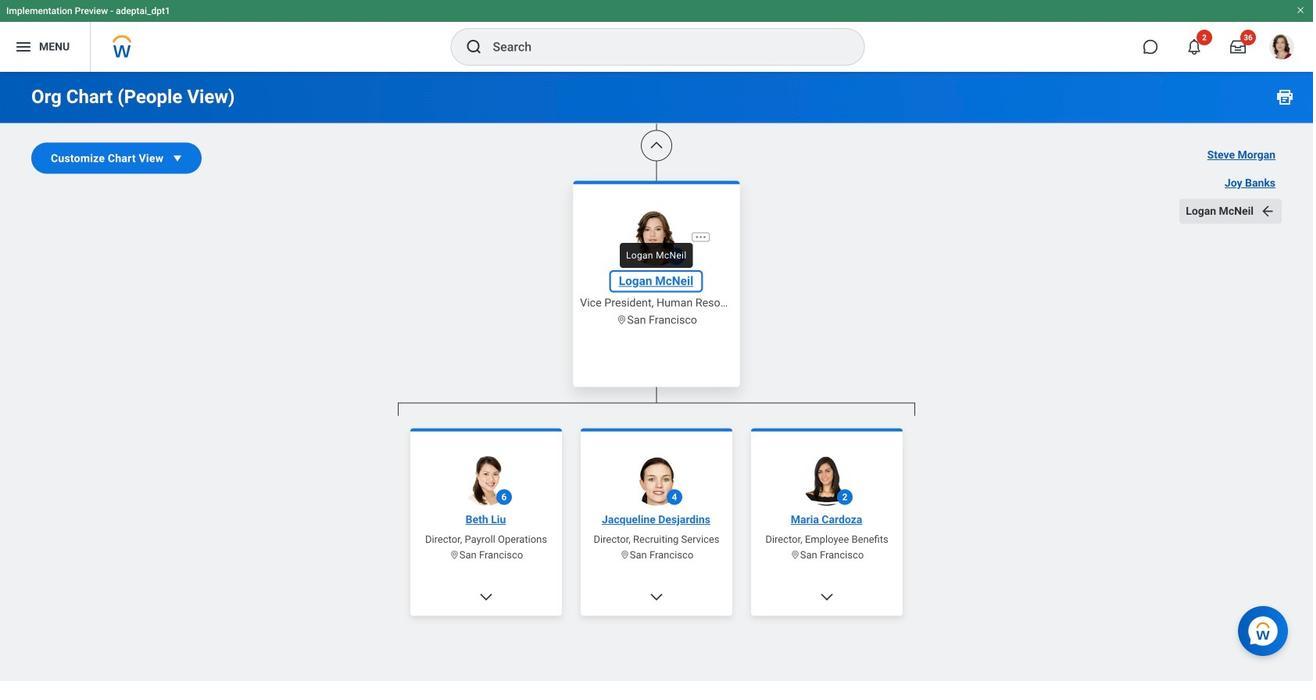 Task type: locate. For each thing, give the bounding box(es) containing it.
0 horizontal spatial location image
[[449, 551, 460, 561]]

location image
[[616, 315, 627, 326], [449, 551, 460, 561]]

1 location image from the left
[[620, 551, 630, 561]]

location image for 3rd chevron down 'icon' from left
[[790, 551, 801, 561]]

1 horizontal spatial chevron down image
[[649, 590, 665, 606]]

caret down image
[[170, 151, 186, 166]]

1 vertical spatial location image
[[449, 551, 460, 561]]

tooltip
[[615, 239, 698, 273]]

arrow left image
[[1261, 204, 1276, 219]]

1 horizontal spatial location image
[[790, 551, 801, 561]]

profile logan mcneil image
[[1270, 34, 1295, 63]]

chevron down image
[[479, 590, 494, 606], [649, 590, 665, 606], [820, 590, 835, 606]]

0 vertical spatial location image
[[616, 315, 627, 326]]

0 horizontal spatial location image
[[620, 551, 630, 561]]

main content
[[0, 0, 1314, 682]]

2 chevron down image from the left
[[649, 590, 665, 606]]

0 horizontal spatial chevron down image
[[479, 590, 494, 606]]

2 horizontal spatial chevron down image
[[820, 590, 835, 606]]

2 location image from the left
[[790, 551, 801, 561]]

related actions image
[[695, 231, 708, 244]]

banner
[[0, 0, 1314, 72]]

location image inside logan mcneil, logan mcneil, 3 direct reports element
[[449, 551, 460, 561]]

notifications large image
[[1187, 39, 1203, 55]]

location image
[[620, 551, 630, 561], [790, 551, 801, 561]]

search image
[[465, 38, 484, 56]]



Task type: describe. For each thing, give the bounding box(es) containing it.
logan mcneil, logan mcneil, 3 direct reports element
[[398, 416, 916, 682]]

1 horizontal spatial location image
[[616, 315, 627, 326]]

3 chevron down image from the left
[[820, 590, 835, 606]]

chevron up image
[[649, 138, 665, 154]]

Search Workday  search field
[[493, 30, 832, 64]]

print org chart image
[[1276, 88, 1295, 106]]

location image for second chevron down 'icon' from the right
[[620, 551, 630, 561]]

1 chevron down image from the left
[[479, 590, 494, 606]]

justify image
[[14, 38, 33, 56]]

inbox large image
[[1231, 39, 1247, 55]]

close environment banner image
[[1297, 5, 1306, 15]]



Task type: vqa. For each thing, say whether or not it's contained in the screenshot.
UNIQUE
no



